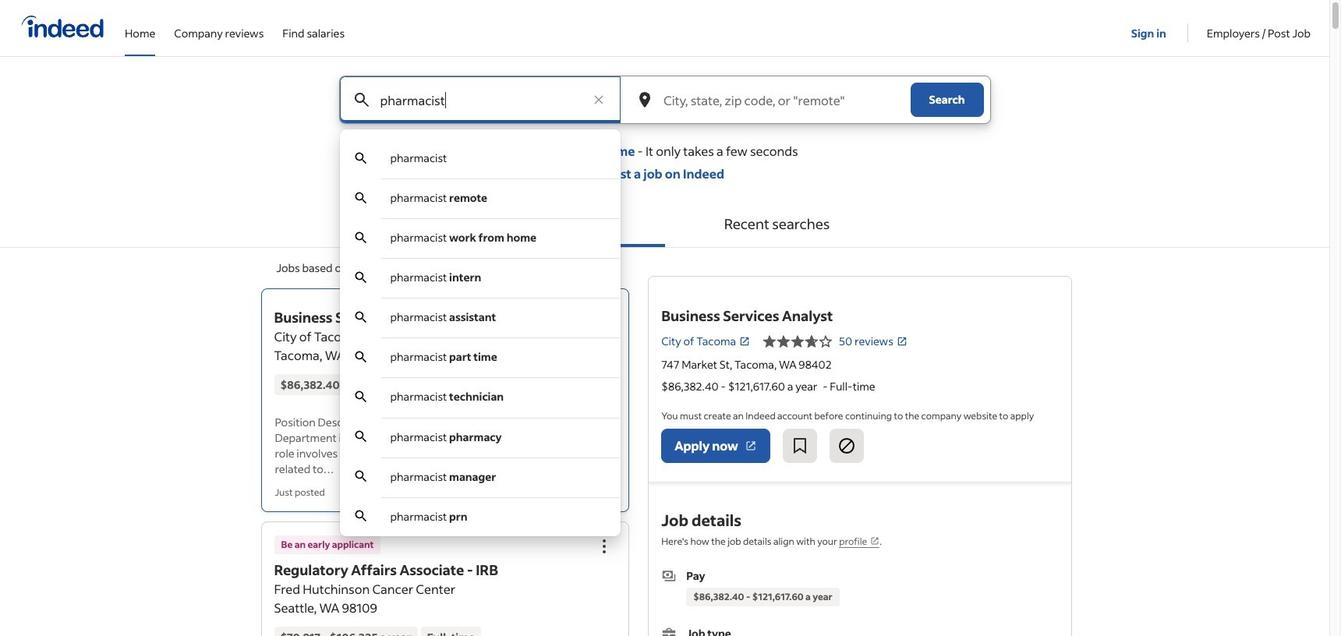 Task type: describe. For each thing, give the bounding box(es) containing it.
job preferences (opens in a new window) image
[[871, 537, 880, 546]]

pharmacist element
[[390, 151, 447, 165]]

Edit location text field
[[661, 76, 904, 123]]

clear what input image
[[591, 92, 607, 108]]

not interested image
[[837, 437, 856, 455]]

job actions for regulatory affairs associate - irb is collapsed image
[[595, 537, 614, 556]]

search: Job title, keywords, or company text field
[[377, 76, 583, 123]]

apply now (opens in a new tab) image
[[745, 440, 757, 452]]



Task type: vqa. For each thing, say whether or not it's contained in the screenshot.
clear location input image
no



Task type: locate. For each thing, give the bounding box(es) containing it.
save this job image
[[791, 437, 809, 455]]

None search field
[[326, 76, 1003, 536]]

main content
[[0, 76, 1330, 636]]

search suggestions list box
[[340, 139, 621, 536]]

group
[[587, 296, 622, 331]]

3.8 out of 5 stars image
[[763, 332, 833, 351]]

tab list
[[0, 200, 1330, 248]]

3.8 out of 5 stars. link to 50 reviews company ratings (opens in a new tab) image
[[897, 336, 908, 347]]

city of tacoma (opens in a new tab) image
[[739, 336, 750, 347]]



